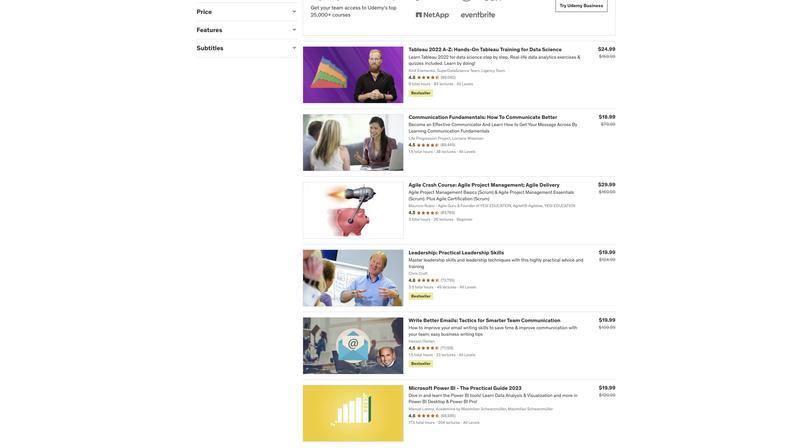Task type: locate. For each thing, give the bounding box(es) containing it.
0 vertical spatial better
[[542, 114, 558, 120]]

microsoft power bi - the practical guide 2023
[[409, 385, 522, 392]]

practical left leadership
[[439, 250, 461, 256]]

2022
[[429, 46, 442, 53]]

$19.99 for communication
[[600, 317, 616, 323]]

$19.99 up $109.99
[[600, 317, 616, 323]]

0 vertical spatial small image
[[291, 8, 298, 15]]

features button
[[197, 26, 286, 34]]

access
[[345, 4, 361, 11]]

1 agile from the left
[[409, 182, 422, 188]]

small image
[[291, 8, 298, 15], [291, 26, 298, 33], [291, 44, 298, 51]]

better
[[542, 114, 558, 120], [424, 317, 439, 324]]

better right communicate
[[542, 114, 558, 120]]

$19.99
[[600, 249, 616, 256], [600, 317, 616, 323], [600, 385, 616, 391]]

practical
[[439, 250, 461, 256], [471, 385, 493, 392]]

$19.99 inside $19.99 $109.99
[[600, 317, 616, 323]]

1 horizontal spatial communication
[[522, 317, 561, 324]]

try udemy business link
[[556, 0, 608, 12]]

nasdaq image
[[415, 0, 452, 3]]

0 horizontal spatial agile
[[409, 182, 422, 188]]

1 tableau from the left
[[409, 46, 428, 53]]

tableau left '2022'
[[409, 46, 428, 53]]

agile left crash
[[409, 182, 422, 188]]

tactics
[[460, 317, 477, 324]]

tableau right on
[[480, 46, 500, 53]]

team
[[332, 4, 344, 11]]

2 small image from the top
[[291, 26, 298, 33]]

business
[[584, 3, 604, 8]]

for left data
[[522, 46, 529, 53]]

courses
[[333, 11, 351, 18]]

1 vertical spatial $19.99
[[600, 317, 616, 323]]

practical right the
[[471, 385, 493, 392]]

write better emails: tactics for smarter team communication link
[[409, 317, 561, 324]]

training
[[501, 46, 521, 53]]

$124.99
[[600, 257, 616, 263]]

a-
[[443, 46, 449, 53]]

box image
[[482, 0, 504, 3]]

0 vertical spatial $19.99
[[600, 249, 616, 256]]

2 horizontal spatial agile
[[526, 182, 539, 188]]

write
[[409, 317, 423, 324]]

1 vertical spatial small image
[[291, 26, 298, 33]]

microsoft
[[409, 385, 433, 392]]

$109.99
[[599, 325, 616, 331]]

1 horizontal spatial for
[[522, 46, 529, 53]]

0 vertical spatial practical
[[439, 250, 461, 256]]

agile
[[409, 182, 422, 188], [458, 182, 471, 188], [526, 182, 539, 188]]

0 horizontal spatial tableau
[[409, 46, 428, 53]]

$19.99 up '$129.99' at the bottom
[[600, 385, 616, 391]]

$19.99 up $124.99
[[600, 249, 616, 256]]

1 $19.99 from the top
[[600, 249, 616, 256]]

1 horizontal spatial better
[[542, 114, 558, 120]]

1 small image from the top
[[291, 8, 298, 15]]

0 horizontal spatial practical
[[439, 250, 461, 256]]

1 vertical spatial for
[[478, 317, 485, 324]]

2 vertical spatial $19.99
[[600, 385, 616, 391]]

0 horizontal spatial for
[[478, 317, 485, 324]]

smarter
[[486, 317, 506, 324]]

for
[[522, 46, 529, 53], [478, 317, 485, 324]]

1 horizontal spatial tableau
[[480, 46, 500, 53]]

$129.99
[[600, 393, 616, 398]]

try udemy business
[[560, 3, 604, 8]]

1 vertical spatial practical
[[471, 385, 493, 392]]

leadership
[[462, 250, 490, 256]]

-
[[457, 385, 459, 392]]

0 vertical spatial communication
[[409, 114, 448, 120]]

top
[[389, 4, 397, 11]]

tableau 2022 a-z: hands-on tableau training for data science link
[[409, 46, 562, 53]]

3 small image from the top
[[291, 44, 298, 51]]

bi
[[451, 385, 456, 392]]

agile left the project
[[458, 182, 471, 188]]

netapp image
[[415, 8, 452, 23]]

udemy's
[[368, 4, 388, 11]]

2 vertical spatial small image
[[291, 44, 298, 51]]

2 $19.99 from the top
[[600, 317, 616, 323]]

agile left delivery
[[526, 182, 539, 188]]

$169.99
[[600, 189, 616, 195]]

better right write
[[424, 317, 439, 324]]

0 horizontal spatial communication
[[409, 114, 448, 120]]

communication fundamentals: how to communicate better link
[[409, 114, 558, 120]]

subtitles
[[197, 44, 224, 52]]

volkswagen image
[[460, 0, 474, 3]]

1 horizontal spatial agile
[[458, 182, 471, 188]]

price button
[[197, 8, 286, 16]]

microsoft power bi - the practical guide 2023 link
[[409, 385, 522, 392]]

management;
[[491, 182, 525, 188]]

team
[[507, 317, 521, 324]]

communication
[[409, 114, 448, 120], [522, 317, 561, 324]]

for right tactics
[[478, 317, 485, 324]]

3 $19.99 from the top
[[600, 385, 616, 391]]

power
[[434, 385, 450, 392]]

get
[[311, 4, 320, 11]]

tableau
[[409, 46, 428, 53], [480, 46, 500, 53]]

communicate
[[506, 114, 541, 120]]

price
[[197, 8, 212, 16]]

1 vertical spatial better
[[424, 317, 439, 324]]



Task type: vqa. For each thing, say whether or not it's contained in the screenshot.
Business
yes



Task type: describe. For each thing, give the bounding box(es) containing it.
2023
[[510, 385, 522, 392]]

$19.99 $124.99
[[600, 249, 616, 263]]

$19.99 $129.99
[[600, 385, 616, 398]]

0 vertical spatial for
[[522, 46, 529, 53]]

crash
[[423, 182, 437, 188]]

$159.99
[[600, 54, 616, 60]]

agile crash course: agile project management; agile delivery
[[409, 182, 560, 188]]

$18.99
[[599, 114, 616, 120]]

tableau 2022 a-z: hands-on tableau training for data science
[[409, 46, 562, 53]]

$24.99
[[599, 46, 616, 52]]

$29.99
[[599, 181, 616, 188]]

small image for price
[[291, 8, 298, 15]]

leadership:
[[409, 250, 438, 256]]

your
[[321, 4, 331, 11]]

1 horizontal spatial practical
[[471, 385, 493, 392]]

delivery
[[540, 182, 560, 188]]

project
[[472, 182, 490, 188]]

1 vertical spatial communication
[[522, 317, 561, 324]]

udemy
[[568, 3, 583, 8]]

skills
[[491, 250, 505, 256]]

emails:
[[440, 317, 459, 324]]

science
[[543, 46, 562, 53]]

on
[[472, 46, 479, 53]]

to
[[362, 4, 367, 11]]

to
[[500, 114, 505, 120]]

leadership: practical leadership skills
[[409, 250, 505, 256]]

the
[[460, 385, 469, 392]]

course:
[[438, 182, 457, 188]]

hands-
[[454, 46, 472, 53]]

$29.99 $169.99
[[599, 181, 616, 195]]

fundamentals:
[[450, 114, 486, 120]]

$24.99 $159.99
[[599, 46, 616, 60]]

25,000+
[[311, 11, 331, 18]]

small image for features
[[291, 26, 298, 33]]

z:
[[449, 46, 453, 53]]

2 agile from the left
[[458, 182, 471, 188]]

$79.99
[[602, 121, 616, 127]]

data
[[530, 46, 541, 53]]

subtitles button
[[197, 44, 286, 52]]

$18.99 $79.99
[[599, 114, 616, 127]]

try
[[560, 3, 567, 8]]

agile crash course: agile project management; agile delivery link
[[409, 182, 560, 188]]

3 agile from the left
[[526, 182, 539, 188]]

2 tableau from the left
[[480, 46, 500, 53]]

write better emails: tactics for smarter team communication
[[409, 317, 561, 324]]

small image for subtitles
[[291, 44, 298, 51]]

guide
[[494, 385, 508, 392]]

features
[[197, 26, 222, 34]]

leadership: practical leadership skills link
[[409, 250, 505, 256]]

0 horizontal spatial better
[[424, 317, 439, 324]]

$19.99 $109.99
[[599, 317, 616, 331]]

$19.99 for 2023
[[600, 385, 616, 391]]

how
[[487, 114, 499, 120]]

communication fundamentals: how to communicate better
[[409, 114, 558, 120]]

eventbrite image
[[460, 8, 497, 23]]

get your team access to udemy's top 25,000+ courses
[[311, 4, 397, 18]]



